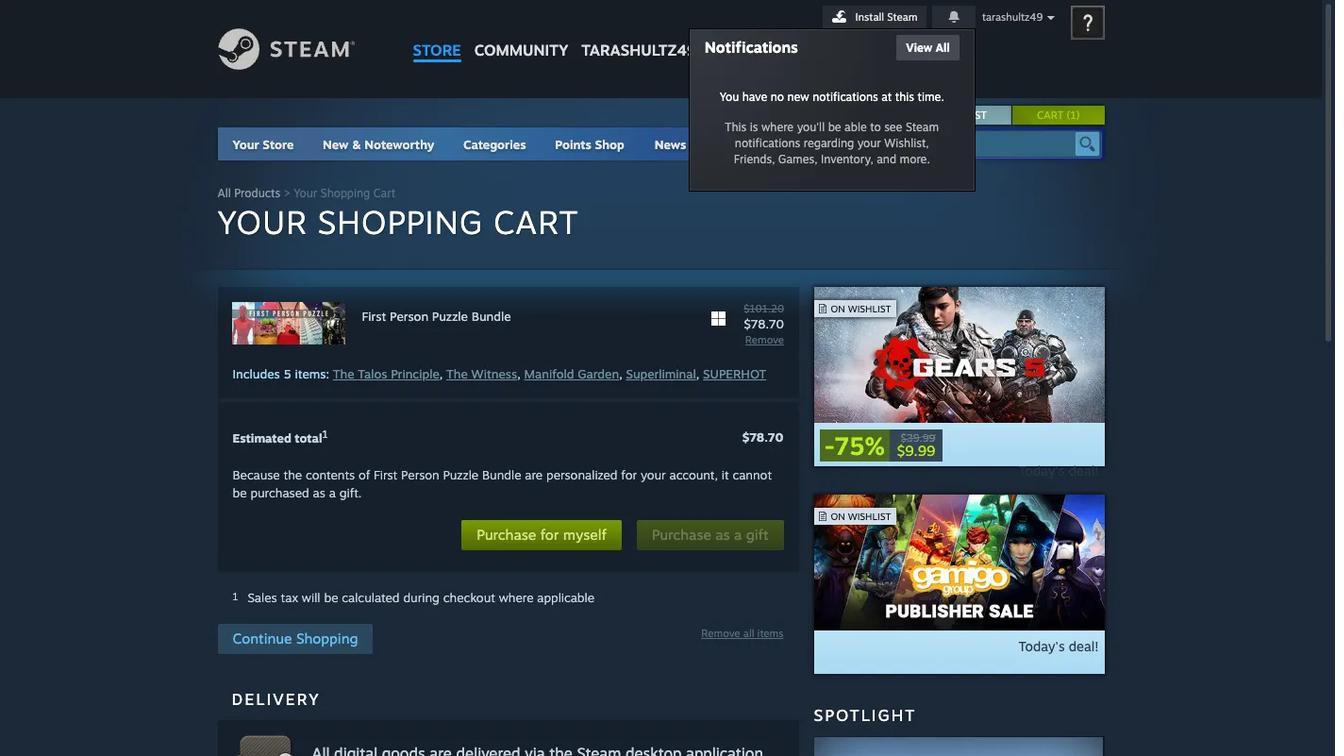 Task type: describe. For each thing, give the bounding box(es) containing it.
purchase for purchase for myself
[[477, 526, 537, 544]]

)
[[1077, 109, 1081, 122]]

store link
[[406, 0, 468, 68]]

where inside this is where you'll be able to see steam notifications regarding your wishlist, friends, games, inventory, and more.
[[762, 120, 794, 134]]

points
[[555, 137, 592, 152]]

gift.
[[340, 486, 362, 501]]

1 inside 1 sales tax will be calculated during checkout where applicable
[[233, 590, 238, 604]]

for inside because the contents of first person puzzle bundle are personalized for your account, it cannot be purchased as a gift.
[[622, 468, 637, 483]]

>
[[284, 186, 291, 200]]

1 , from the left
[[440, 366, 443, 381]]

search text field
[[925, 132, 1071, 157]]

be for tax
[[324, 590, 338, 605]]

$101.20
[[744, 302, 785, 315]]

are
[[525, 468, 543, 483]]

because
[[233, 468, 280, 483]]

1 for total
[[322, 428, 328, 441]]

first inside because the contents of first person puzzle bundle are personalized for your account, it cannot be purchased as a gift.
[[374, 468, 398, 483]]

-75%
[[825, 430, 885, 461]]

superliminal link
[[626, 366, 697, 381]]

is
[[750, 120, 759, 134]]

0 vertical spatial shopping
[[321, 186, 370, 200]]

garden
[[578, 366, 619, 381]]

remove inside $101.20 $78.70 remove
[[746, 333, 785, 346]]

total
[[295, 431, 322, 446]]

includes
[[233, 366, 280, 381]]

view all
[[907, 41, 950, 55]]

support
[[763, 41, 832, 59]]

steam inside install steam link
[[888, 10, 918, 24]]

to
[[871, 120, 882, 134]]

1 today's from the top
[[1019, 463, 1066, 479]]

tarashultz49 inside tarashultz49 link
[[582, 41, 697, 59]]

wishlist,
[[885, 136, 930, 150]]

0 horizontal spatial for
[[541, 526, 559, 544]]

regarding
[[804, 136, 855, 150]]

checkout
[[443, 590, 496, 605]]

estimated
[[233, 431, 292, 446]]

1 the from the left
[[333, 366, 355, 381]]

first person puzzle bundle link
[[362, 309, 511, 324]]

this
[[896, 90, 915, 104]]

points shop
[[555, 137, 625, 152]]

personalized
[[547, 468, 618, 483]]

store
[[413, 41, 461, 59]]

-
[[825, 430, 836, 461]]

0 vertical spatial tarashultz49
[[983, 10, 1044, 24]]

(
[[1067, 109, 1071, 122]]

0 vertical spatial puzzle
[[432, 309, 468, 324]]

all
[[744, 627, 755, 640]]

cart         ( 1 )
[[1038, 109, 1081, 122]]

remove link
[[746, 333, 785, 346]]

more.
[[900, 152, 931, 166]]

estimated total 1
[[233, 428, 328, 446]]

your for regarding
[[858, 136, 882, 150]]

2 today's from the top
[[1019, 638, 1066, 654]]

items
[[758, 627, 784, 640]]

see
[[885, 120, 903, 134]]

new
[[323, 137, 349, 152]]

3 , from the left
[[619, 366, 623, 381]]

it
[[722, 468, 730, 483]]

sales
[[248, 590, 277, 605]]

will
[[302, 590, 321, 605]]

able
[[845, 120, 867, 134]]

during
[[404, 590, 440, 605]]

&
[[352, 137, 361, 152]]

1 vertical spatial $78.70
[[743, 430, 784, 445]]

1 vertical spatial remove
[[702, 627, 741, 640]]

categories
[[464, 137, 526, 152]]

inventory,
[[821, 152, 874, 166]]

0 vertical spatial your
[[233, 137, 259, 152]]

superhot
[[703, 366, 767, 381]]

install steam link
[[823, 6, 927, 28]]

purchase for myself link
[[462, 521, 622, 551]]

superhot link
[[703, 366, 767, 381]]

first person puzzle bundle
[[362, 309, 511, 324]]

4 , from the left
[[697, 366, 700, 381]]

cannot
[[733, 468, 772, 483]]

no
[[771, 90, 785, 104]]

your store
[[233, 137, 294, 152]]

shop
[[595, 137, 625, 152]]

delivery
[[232, 689, 321, 709]]

you'll
[[797, 120, 825, 134]]

chat
[[710, 41, 750, 59]]

2 today's deal! from the top
[[1019, 638, 1099, 654]]

$101.20 $78.70 remove
[[744, 302, 785, 346]]

75%
[[836, 430, 885, 461]]

$39.99
[[901, 431, 936, 445]]

the
[[284, 468, 302, 483]]

notifications
[[705, 38, 799, 57]]

applicable
[[538, 590, 595, 605]]

1 deal! from the top
[[1069, 463, 1099, 479]]

store
[[263, 137, 294, 152]]

notifications inside this is where you'll be able to see steam notifications regarding your wishlist, friends, games, inventory, and more.
[[735, 136, 801, 150]]

labs link
[[702, 127, 760, 160]]

spotlight
[[814, 705, 917, 725]]

news link
[[640, 127, 702, 160]]



Task type: vqa. For each thing, say whether or not it's contained in the screenshot.
the Kinetic Games link for Publisher:
no



Task type: locate. For each thing, give the bounding box(es) containing it.
1 horizontal spatial tarashultz49
[[983, 10, 1044, 24]]

you
[[720, 90, 740, 104]]

1 vertical spatial puzzle
[[443, 468, 479, 483]]

2 vertical spatial cart
[[494, 202, 579, 242]]

1 vertical spatial notifications
[[735, 136, 801, 150]]

shopping down will
[[296, 629, 358, 647]]

1 vertical spatial 1
[[322, 428, 328, 441]]

all products >         your shopping cart your shopping cart
[[218, 186, 579, 242]]

bundle left are
[[482, 468, 522, 483]]

steam inside this is where you'll be able to see steam notifications regarding your wishlist, friends, games, inventory, and more.
[[906, 120, 939, 134]]

for right personalized
[[622, 468, 637, 483]]

bundle up the witness
[[472, 309, 511, 324]]

for left myself
[[541, 526, 559, 544]]

the left the witness
[[447, 366, 468, 381]]

view all link
[[897, 35, 960, 60]]

0 vertical spatial notifications
[[813, 90, 879, 104]]

your
[[858, 136, 882, 150], [641, 468, 666, 483]]

person up principle
[[390, 309, 429, 324]]

as inside because the contents of first person puzzle bundle are personalized for your account, it cannot be purchased as a gift.
[[313, 486, 326, 501]]

0 horizontal spatial 1
[[233, 590, 238, 604]]

1 horizontal spatial your
[[858, 136, 882, 150]]

purchase for purchase as a gift
[[652, 526, 712, 544]]

1
[[1071, 109, 1077, 122], [322, 428, 328, 441], [233, 590, 238, 604]]

new & noteworthy
[[323, 137, 435, 152]]

steam right install at right top
[[888, 10, 918, 24]]

0 vertical spatial person
[[390, 309, 429, 324]]

steam
[[888, 10, 918, 24], [906, 120, 939, 134]]

2 vertical spatial your
[[218, 202, 308, 242]]

$39.99 $9.99
[[898, 431, 936, 460]]

categories link
[[464, 137, 526, 152]]

notifications up able on the top right of page
[[813, 90, 879, 104]]

news
[[655, 137, 687, 152]]

your left store
[[233, 137, 259, 152]]

$9.99
[[898, 442, 936, 460]]

cart down new & noteworthy link
[[374, 186, 396, 200]]

continue shopping link
[[218, 624, 373, 654]]

2 purchase from the left
[[652, 526, 712, 544]]

$78.70
[[744, 316, 785, 331], [743, 430, 784, 445]]

1 horizontal spatial 1
[[322, 428, 328, 441]]

bundle inside because the contents of first person puzzle bundle are personalized for your account, it cannot be purchased as a gift.
[[482, 468, 522, 483]]

be for where
[[829, 120, 842, 134]]

2 horizontal spatial 1
[[1071, 109, 1077, 122]]

principle
[[391, 366, 440, 381]]

the witness link
[[447, 366, 518, 381]]

person right of
[[401, 468, 440, 483]]

where right is
[[762, 120, 794, 134]]

games,
[[779, 152, 818, 166]]

0 horizontal spatial be
[[233, 486, 247, 501]]

2 , from the left
[[518, 366, 521, 381]]

your
[[233, 137, 259, 152], [294, 186, 318, 200], [218, 202, 308, 242]]

install
[[856, 10, 885, 24]]

continue shopping
[[233, 629, 358, 647]]

, left manifold
[[518, 366, 521, 381]]

person
[[390, 309, 429, 324], [401, 468, 440, 483]]

1 horizontal spatial notifications
[[813, 90, 879, 104]]

shopping down new
[[321, 186, 370, 200]]

$78.70 down $101.20
[[744, 316, 785, 331]]

1 horizontal spatial all
[[936, 41, 950, 55]]

a down contents
[[329, 486, 336, 501]]

1 vertical spatial be
[[233, 486, 247, 501]]

items:
[[295, 366, 330, 381]]

new
[[788, 90, 810, 104]]

be inside because the contents of first person puzzle bundle are personalized for your account, it cannot be purchased as a gift.
[[233, 486, 247, 501]]

purchase for myself
[[477, 526, 607, 544]]

tarashultz49 link
[[575, 0, 704, 68]]

your left account,
[[641, 468, 666, 483]]

all right view
[[936, 41, 950, 55]]

puzzle up the witness link
[[432, 309, 468, 324]]

noteworthy
[[365, 137, 435, 152]]

1 vertical spatial as
[[716, 526, 731, 544]]

purchase down because the contents of first person puzzle bundle are personalized for your account, it cannot be purchased as a gift.
[[477, 526, 537, 544]]

be inside this is where you'll be able to see steam notifications regarding your wishlist, friends, games, inventory, and more.
[[829, 120, 842, 134]]

$78.70 inside $101.20 $78.70 remove
[[744, 316, 785, 331]]

time.
[[918, 90, 945, 104]]

1 vertical spatial bundle
[[482, 468, 522, 483]]

products
[[234, 186, 281, 200]]

shopping
[[321, 186, 370, 200], [318, 202, 484, 242], [296, 629, 358, 647]]

0 horizontal spatial purchase
[[477, 526, 537, 544]]

first right of
[[374, 468, 398, 483]]

be right will
[[324, 590, 338, 605]]

1 horizontal spatial for
[[622, 468, 637, 483]]

shopping down the noteworthy
[[318, 202, 484, 242]]

1 vertical spatial today's
[[1019, 638, 1066, 654]]

view
[[907, 41, 933, 55]]

1 vertical spatial all
[[218, 186, 231, 200]]

1 purchase from the left
[[477, 526, 537, 544]]

cart left (
[[1038, 109, 1064, 122]]

0 vertical spatial as
[[313, 486, 326, 501]]

this
[[725, 120, 747, 134]]

0 vertical spatial bundle
[[472, 309, 511, 324]]

community link
[[468, 0, 575, 68]]

1 vertical spatial for
[[541, 526, 559, 544]]

1 vertical spatial shopping
[[318, 202, 484, 242]]

be up regarding
[[829, 120, 842, 134]]

1 today's deal! from the top
[[1019, 463, 1099, 479]]

0 vertical spatial a
[[329, 486, 336, 501]]

0 horizontal spatial a
[[329, 486, 336, 501]]

all
[[936, 41, 950, 55], [218, 186, 231, 200]]

0 horizontal spatial where
[[499, 590, 534, 605]]

tax
[[281, 590, 298, 605]]

1 horizontal spatial as
[[716, 526, 731, 544]]

your for for
[[641, 468, 666, 483]]

witness
[[472, 366, 518, 381]]

2 horizontal spatial be
[[829, 120, 842, 134]]

steam up wishlist,
[[906, 120, 939, 134]]

labs
[[717, 137, 744, 152]]

this is where you'll be able to see steam notifications regarding your wishlist, friends, games, inventory, and more.
[[725, 120, 939, 166]]

0 vertical spatial be
[[829, 120, 842, 134]]

1 vertical spatial today's deal!
[[1019, 638, 1099, 654]]

have
[[743, 90, 768, 104]]

$78.70 up cannot
[[743, 430, 784, 445]]

1 horizontal spatial a
[[735, 526, 743, 544]]

2 vertical spatial be
[[324, 590, 338, 605]]

2 vertical spatial shopping
[[296, 629, 358, 647]]

at
[[882, 90, 892, 104]]

purchase down account,
[[652, 526, 712, 544]]

notifications up the friends,
[[735, 136, 801, 150]]

puzzle left are
[[443, 468, 479, 483]]

purchased
[[251, 486, 309, 501]]

0 horizontal spatial tarashultz49
[[582, 41, 697, 59]]

1 horizontal spatial cart
[[494, 202, 579, 242]]

your right >
[[294, 186, 318, 200]]

1 up contents
[[322, 428, 328, 441]]

account,
[[670, 468, 719, 483]]

all left products
[[218, 186, 231, 200]]

1 vertical spatial tarashultz49
[[582, 41, 697, 59]]

0 vertical spatial all
[[936, 41, 950, 55]]

your down to
[[858, 136, 882, 150]]

1 horizontal spatial be
[[324, 590, 338, 605]]

the talos principle link
[[333, 366, 440, 381]]

1 vertical spatial your
[[641, 468, 666, 483]]

0 vertical spatial $78.70
[[744, 316, 785, 331]]

0 horizontal spatial your
[[641, 468, 666, 483]]

remove left all
[[702, 627, 741, 640]]

of
[[359, 468, 370, 483]]

0 vertical spatial for
[[622, 468, 637, 483]]

myself
[[563, 526, 607, 544]]

friends,
[[734, 152, 776, 166]]

remove all items link
[[702, 627, 784, 640]]

1 vertical spatial cart
[[374, 186, 396, 200]]

your inside this is where you'll be able to see steam notifications regarding your wishlist, friends, games, inventory, and more.
[[858, 136, 882, 150]]

remove
[[746, 333, 785, 346], [702, 627, 741, 640]]

0 vertical spatial today's
[[1019, 463, 1066, 479]]

your store link
[[233, 137, 294, 152]]

2 deal! from the top
[[1069, 638, 1099, 654]]

contents
[[306, 468, 355, 483]]

1 vertical spatial where
[[499, 590, 534, 605]]

gift
[[747, 526, 769, 544]]

a
[[329, 486, 336, 501], [735, 526, 743, 544]]

new & noteworthy link
[[323, 137, 435, 152]]

includes 5 items: the talos principle , the witness , manifold garden , superliminal , superhot
[[233, 366, 767, 381]]

a left 'gift'
[[735, 526, 743, 544]]

cart down points
[[494, 202, 579, 242]]

0 vertical spatial steam
[[888, 10, 918, 24]]

1 vertical spatial first
[[374, 468, 398, 483]]

0 vertical spatial today's deal!
[[1019, 463, 1099, 479]]

1 vertical spatial your
[[294, 186, 318, 200]]

1 inside estimated total 1
[[322, 428, 328, 441]]

, left the superliminal link
[[619, 366, 623, 381]]

2 the from the left
[[447, 366, 468, 381]]

0 vertical spatial cart
[[1038, 109, 1064, 122]]

a inside because the contents of first person puzzle bundle are personalized for your account, it cannot be purchased as a gift.
[[329, 486, 336, 501]]

0 vertical spatial deal!
[[1069, 463, 1099, 479]]

your inside because the contents of first person puzzle bundle are personalized for your account, it cannot be purchased as a gift.
[[641, 468, 666, 483]]

for
[[622, 468, 637, 483], [541, 526, 559, 544]]

puzzle
[[432, 309, 468, 324], [443, 468, 479, 483]]

0 horizontal spatial as
[[313, 486, 326, 501]]

1 horizontal spatial remove
[[746, 333, 785, 346]]

1 for (
[[1071, 109, 1077, 122]]

1 horizontal spatial purchase
[[652, 526, 712, 544]]

be
[[829, 120, 842, 134], [233, 486, 247, 501], [324, 590, 338, 605]]

1 horizontal spatial the
[[447, 366, 468, 381]]

, left superhot
[[697, 366, 700, 381]]

0 vertical spatial 1
[[1071, 109, 1077, 122]]

manifold garden link
[[524, 366, 619, 381]]

points shop link
[[540, 127, 640, 160]]

chat link
[[704, 0, 757, 64]]

you have no new notifications at this time.
[[720, 90, 945, 104]]

where right checkout
[[499, 590, 534, 605]]

1 up search "text box" at right
[[1071, 109, 1077, 122]]

because the contents of first person puzzle bundle are personalized for your account, it cannot be purchased as a gift.
[[233, 468, 772, 501]]

first
[[362, 309, 386, 324], [374, 468, 398, 483]]

wishlist link
[[916, 106, 1011, 125]]

as
[[313, 486, 326, 501], [716, 526, 731, 544]]

1 sales tax will be calculated during checkout where applicable
[[233, 590, 595, 605]]

0 horizontal spatial notifications
[[735, 136, 801, 150]]

0 horizontal spatial the
[[333, 366, 355, 381]]

1 left sales
[[233, 590, 238, 604]]

0 vertical spatial first
[[362, 309, 386, 324]]

wishlist
[[940, 109, 988, 122]]

1 horizontal spatial where
[[762, 120, 794, 134]]

remove down $101.20
[[746, 333, 785, 346]]

0 horizontal spatial cart
[[374, 186, 396, 200]]

notifications
[[813, 90, 879, 104], [735, 136, 801, 150]]

0 vertical spatial where
[[762, 120, 794, 134]]

talos
[[358, 366, 388, 381]]

remove all items
[[702, 627, 784, 640]]

0 vertical spatial remove
[[746, 333, 785, 346]]

0 horizontal spatial all
[[218, 186, 231, 200]]

0 horizontal spatial remove
[[702, 627, 741, 640]]

all inside all products >         your shopping cart your shopping cart
[[218, 186, 231, 200]]

be down because
[[233, 486, 247, 501]]

as down contents
[[313, 486, 326, 501]]

as left 'gift'
[[716, 526, 731, 544]]

1 vertical spatial steam
[[906, 120, 939, 134]]

2 horizontal spatial cart
[[1038, 109, 1064, 122]]

, left the witness link
[[440, 366, 443, 381]]

2 vertical spatial 1
[[233, 590, 238, 604]]

person inside because the contents of first person puzzle bundle are personalized for your account, it cannot be purchased as a gift.
[[401, 468, 440, 483]]

the left talos
[[333, 366, 355, 381]]

calculated
[[342, 590, 400, 605]]

1 vertical spatial a
[[735, 526, 743, 544]]

your down products
[[218, 202, 308, 242]]

puzzle inside because the contents of first person puzzle bundle are personalized for your account, it cannot be purchased as a gift.
[[443, 468, 479, 483]]

1 vertical spatial person
[[401, 468, 440, 483]]

first up talos
[[362, 309, 386, 324]]

manifold
[[524, 366, 575, 381]]

1 vertical spatial deal!
[[1069, 638, 1099, 654]]

0 vertical spatial your
[[858, 136, 882, 150]]

tarashultz49
[[983, 10, 1044, 24], [582, 41, 697, 59]]

superliminal
[[626, 366, 697, 381]]



